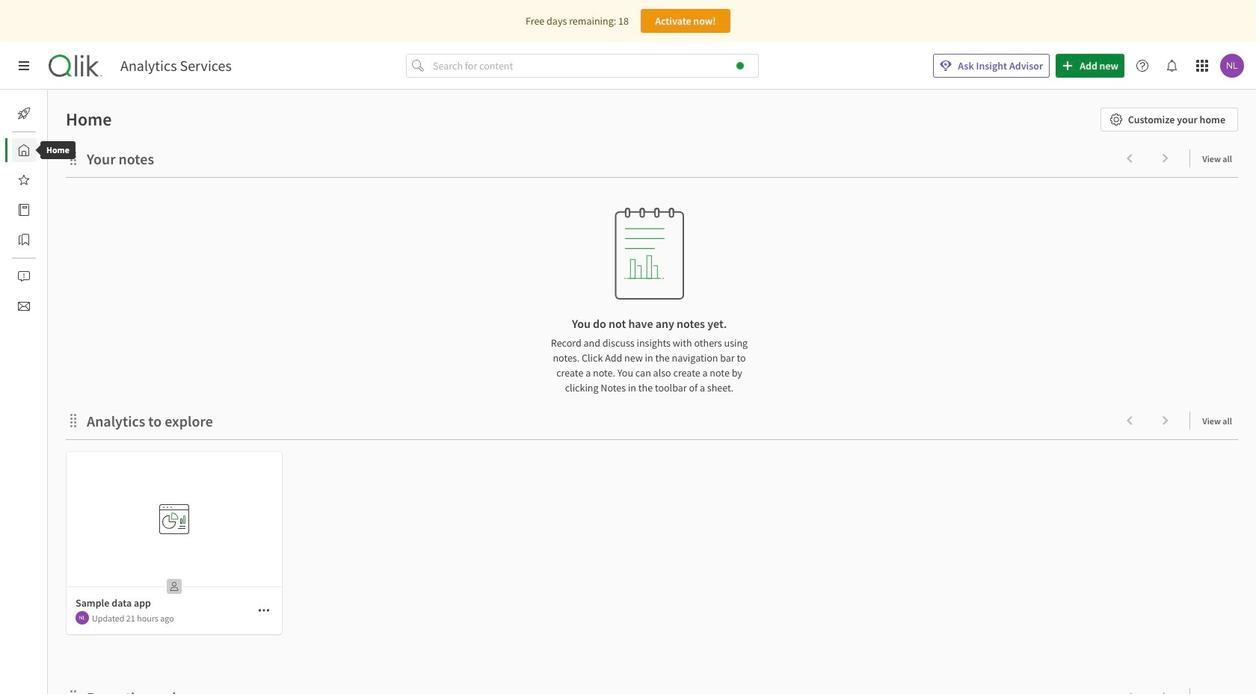 Task type: describe. For each thing, give the bounding box(es) containing it.
0 horizontal spatial noah lott image
[[76, 612, 89, 625]]

1 horizontal spatial noah lott image
[[1220, 54, 1244, 78]]

getting started image
[[18, 108, 30, 120]]

alerts image
[[18, 271, 30, 283]]

Search for content text field
[[430, 54, 759, 78]]

favorites image
[[18, 174, 30, 186]]

open sidebar menu image
[[18, 60, 30, 72]]

analytics services element
[[120, 57, 232, 75]]

1 move collection image from the top
[[66, 413, 81, 428]]

navigation pane element
[[0, 96, 48, 325]]



Task type: locate. For each thing, give the bounding box(es) containing it.
move collection image
[[66, 151, 81, 166]]

main content
[[42, 90, 1256, 695]]

more actions image
[[258, 605, 270, 617]]

1 vertical spatial noah lott image
[[76, 612, 89, 625]]

1 vertical spatial move collection image
[[66, 690, 81, 695]]

0 vertical spatial noah lott image
[[1220, 54, 1244, 78]]

collections image
[[18, 234, 30, 246]]

home badge image
[[736, 62, 744, 70]]

catalog image
[[18, 204, 30, 216]]

tooltip
[[30, 141, 86, 159]]

noah lott element
[[76, 612, 89, 625]]

move collection image
[[66, 413, 81, 428], [66, 690, 81, 695]]

subscriptions image
[[18, 301, 30, 313]]

0 vertical spatial move collection image
[[66, 413, 81, 428]]

2 move collection image from the top
[[66, 690, 81, 695]]

noah lott image
[[1220, 54, 1244, 78], [76, 612, 89, 625]]



Task type: vqa. For each thing, say whether or not it's contained in the screenshot.
the noah lott ELEMENT
yes



